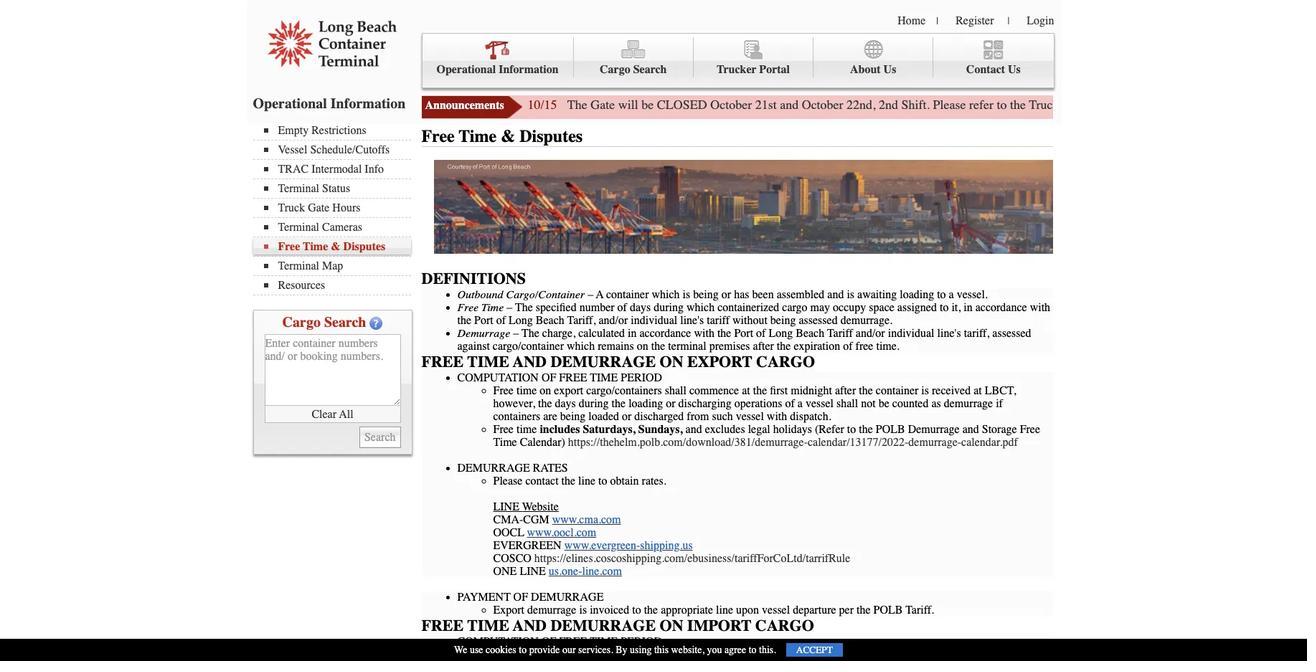 Task type: vqa. For each thing, say whether or not it's contained in the screenshot.


Task type: locate. For each thing, give the bounding box(es) containing it.
cargo up "will"
[[600, 63, 631, 76]]

being right "are"
[[560, 411, 586, 424]]

containers
[[494, 411, 541, 424]]

0 vertical spatial with
[[1031, 301, 1051, 314]]

during
[[654, 301, 684, 314], [579, 398, 609, 411]]

a left the vessel.
[[949, 289, 955, 301]]

on inside free time and demurrage on export cargo computation of free time period
[[660, 353, 684, 372]]

&
[[501, 126, 516, 146], [331, 240, 341, 253]]

vessel
[[278, 144, 308, 156]]

1 vertical spatial disputes
[[344, 240, 386, 253]]

1 horizontal spatial demurrage
[[945, 398, 994, 411]]

container right that
[[931, 649, 974, 662]]

import
[[688, 617, 752, 636]]

our
[[563, 645, 576, 657]]

1 vertical spatial cargo
[[283, 314, 321, 331]]

demurrage down free time
[[458, 327, 511, 340]]

information up '10/15'
[[499, 63, 559, 76]]

https://elines.coscoshipping.com/ebusiness/tariffforcoltd/tarrifrule link
[[535, 553, 851, 566]]

gate
[[1235, 97, 1256, 113]]

line inside payment of demurrage export demurrage is invoiced to the appropriate line upon vessel departure per the polb tariff. free time and demurrage on import cargo computation of free time period free time on import cargo/containers shall commence for each container at 3:00 a.m. after that container is discharged from the vessel,
[[716, 604, 734, 617]]

the left specified
[[515, 301, 533, 314]]

after down without at right top
[[753, 340, 774, 353]]

terminal status link
[[264, 182, 411, 195]]

0 horizontal spatial in
[[628, 327, 637, 340]]

0 horizontal spatial with
[[694, 327, 715, 340]]

computation up however,
[[458, 372, 539, 385]]

1 horizontal spatial information
[[499, 63, 559, 76]]

0 horizontal spatial and/or
[[599, 314, 628, 327]]

at left first
[[742, 385, 751, 398]]

polb
[[876, 424, 906, 436], [874, 604, 903, 617]]

and right 21st
[[780, 97, 799, 113]]

0 horizontal spatial &
[[331, 240, 341, 253]]

& down announcements
[[501, 126, 516, 146]]

0 vertical spatial demurrage
[[945, 398, 994, 411]]

0 horizontal spatial loading
[[629, 398, 663, 411]]

0 horizontal spatial cargo
[[283, 314, 321, 331]]

which inside definitions​ outbound cargo/container – a container which is being or has been assembled and is awaiting loading to a vessel.
[[652, 289, 680, 301]]

shall up the sundays,
[[665, 385, 687, 398]]

0 vertical spatial on
[[637, 340, 649, 353]]

truck inside empty restrictions vessel schedule/cutoffs trac intermodal info terminal status truck gate hours terminal cameras free time & disputes terminal map resources
[[278, 202, 305, 215]]

the
[[568, 97, 588, 113], [515, 301, 533, 314], [522, 327, 540, 340]]

free down however,
[[494, 424, 514, 436]]

1 time from the top
[[517, 385, 537, 398]]

free inside empty restrictions vessel schedule/cutoffs trac intermodal info terminal status truck gate hours terminal cameras free time & disputes terminal map resources
[[278, 240, 300, 253]]

long inside – the specified number of days during which containerized cargo may occupy space assigned to it, in accordance with the port of long beach tariff, and/or individual line's tariff without being assessed demurrage.
[[509, 314, 533, 327]]

time inside empty restrictions vessel schedule/cutoffs trac intermodal info terminal status truck gate hours terminal cameras free time & disputes terminal map resources
[[303, 240, 328, 253]]

– inside '– the charge, calculated in accordance with the port of long beach tariff and/or individual line's tariff, assessed against cargo/container which remains on the terminal premises after the expiration of free time.'
[[513, 327, 519, 340]]

1 horizontal spatial discharged
[[987, 649, 1037, 662]]

period inside free time and demurrage on export cargo computation of free time period
[[621, 372, 663, 385]]

midnight
[[791, 385, 833, 398]]

3 time from the top
[[517, 649, 537, 662]]

0 vertical spatial cargo
[[600, 63, 631, 76]]

of
[[618, 301, 627, 314], [497, 314, 506, 327], [757, 327, 766, 340], [844, 340, 853, 353], [786, 398, 795, 411]]

polb left tariff.
[[874, 604, 903, 617]]

be right "will"
[[642, 97, 654, 113]]

0 vertical spatial please
[[934, 97, 967, 113]]

dispatch.
[[791, 411, 832, 424]]

1 and from the top
[[513, 353, 547, 372]]

0 vertical spatial in
[[964, 301, 973, 314]]

and inside free time and demurrage on export cargo computation of free time period
[[513, 353, 547, 372]]

1 vertical spatial operational information
[[253, 95, 406, 112]]

us inside contact us link
[[1009, 63, 1021, 76]]

2 terminal from the top
[[278, 221, 319, 234]]

2 us from the left
[[1009, 63, 1021, 76]]

time down definitions​
[[482, 301, 504, 314]]

computation inside payment of demurrage export demurrage is invoiced to the appropriate line upon vessel departure per the polb tariff. free time and demurrage on import cargo computation of free time period free time on import cargo/containers shall commence for each container at 3:00 a.m. after that container is discharged from the vessel,
[[458, 636, 539, 649]]

website
[[522, 501, 559, 514]]

polb inside payment of demurrage export demurrage is invoiced to the appropriate line upon vessel departure per the polb tariff. free time and demurrage on import cargo computation of free time period free time on import cargo/containers shall commence for each container at 3:00 a.m. after that container is discharged from the vessel,
[[874, 604, 903, 617]]

1 vertical spatial cargo
[[756, 617, 815, 636]]

cargo down the resources
[[283, 314, 321, 331]]

0 vertical spatial a
[[949, 289, 955, 301]]

the inside – the specified number of days during which containerized cargo may occupy space assigned to it, in accordance with the port of long beach tariff, and/or individual line's tariff without being assessed demurrage.
[[515, 301, 533, 314]]

search
[[634, 63, 667, 76], [324, 314, 366, 331]]

on inside free time on export cargo/containers shall commence at the first midnight after the container is received at lbct, however, the days during the loading or discharging operations of a vessel shall not be counted as demurrage if containers are being loaded or discharged from such vessel with dispatch.
[[540, 385, 552, 398]]

demurrage
[[458, 327, 511, 340], [909, 424, 960, 436]]

assessed
[[799, 314, 838, 327], [993, 327, 1032, 340]]

evergreen
[[494, 540, 562, 553]]

1 vertical spatial search
[[324, 314, 366, 331]]

computation
[[458, 372, 539, 385], [458, 636, 539, 649]]

0 vertical spatial search
[[634, 63, 667, 76]]

1 horizontal spatial loading
[[900, 289, 935, 301]]

beach down 'cargo/container'
[[536, 314, 565, 327]]

0 vertical spatial cargo/containers
[[587, 385, 662, 398]]

operational information up announcements
[[437, 63, 559, 76]]

search down "resources" link
[[324, 314, 366, 331]]

0 vertical spatial period
[[621, 372, 663, 385]]

1 horizontal spatial truck
[[1030, 97, 1060, 113]]

free
[[856, 340, 874, 353]]

with inside '– the charge, calculated in accordance with the port of long beach tariff and/or individual line's tariff, assessed against cargo/container which remains on the terminal premises after the expiration of free time.'
[[694, 327, 715, 340]]

and right assembled
[[828, 289, 845, 301]]

a inside definitions​ outbound cargo/container – a container which is being or has been assembled and is awaiting loading to a vessel.
[[949, 289, 955, 301]]

the left without at right top
[[718, 327, 732, 340]]

during up terminal
[[654, 301, 684, 314]]

first
[[770, 385, 788, 398]]

0 horizontal spatial demurrage
[[528, 604, 577, 617]]

the inside the and excludes legal holidays (refer to the polb demurrage and storage free time calendar)
[[859, 424, 873, 436]]

disputes down '10/15'
[[520, 126, 583, 146]]

2 vertical spatial being
[[560, 411, 586, 424]]

– for specified
[[507, 301, 513, 314]]

–
[[588, 289, 594, 301], [507, 301, 513, 314], [513, 327, 519, 340]]

we use cookies to provide our services. by using this website, you agree to this.
[[454, 645, 777, 657]]

assessed inside '– the charge, calculated in accordance with the port of long beach tariff and/or individual line's tariff, assessed against cargo/container which remains on the terminal premises after the expiration of free time.'
[[993, 327, 1032, 340]]

long down cargo
[[769, 327, 793, 340]]

container right a
[[607, 289, 649, 301]]

0 vertical spatial accordance
[[976, 301, 1028, 314]]

1 vertical spatial on
[[660, 617, 684, 636]]

1 vertical spatial with
[[694, 327, 715, 340]]

the
[[1011, 97, 1027, 113], [458, 314, 472, 327], [718, 327, 732, 340], [652, 340, 666, 353], [777, 340, 791, 353], [754, 385, 768, 398], [859, 385, 874, 398], [538, 398, 552, 411], [612, 398, 626, 411], [859, 424, 873, 436], [562, 475, 576, 488], [644, 604, 658, 617], [857, 604, 871, 617], [519, 662, 533, 662]]

as
[[932, 398, 942, 411]]

web
[[1126, 97, 1147, 113]]

loading right the space
[[900, 289, 935, 301]]

free up "containers"
[[494, 385, 514, 398]]

0 vertical spatial on
[[660, 353, 684, 372]]

shift.
[[902, 97, 930, 113]]

cargo search down "resources" link
[[283, 314, 366, 331]]

october
[[711, 97, 752, 113], [802, 97, 844, 113]]

2 computation from the top
[[458, 636, 539, 649]]

– inside – the specified number of days during which containerized cargo may occupy space assigned to it, in accordance with the port of long beach tariff, and/or individual line's tariff without being assessed demurrage.
[[507, 301, 513, 314]]

demurrage left if
[[945, 398, 994, 411]]

operational up empty
[[253, 95, 327, 112]]

time for on
[[517, 385, 537, 398]]

1 vertical spatial commence
[[692, 649, 741, 662]]

disputes inside empty restrictions vessel schedule/cutoffs trac intermodal info terminal status truck gate hours terminal cameras free time & disputes terminal map resources
[[344, 240, 386, 253]]

0 horizontal spatial truck
[[278, 202, 305, 215]]

www.oocl.com link
[[527, 527, 597, 540]]

line's inside '– the charge, calculated in accordance with the port of long beach tariff and/or individual line's tariff, assessed against cargo/container which remains on the terminal premises after the expiration of free time.'
[[938, 327, 962, 340]]

on left export
[[540, 385, 552, 398]]

please
[[934, 97, 967, 113], [494, 475, 523, 488]]

closed
[[657, 97, 708, 113]]

being up tariff
[[694, 289, 719, 301]]

1 vertical spatial please
[[494, 475, 523, 488]]

0 horizontal spatial line
[[579, 475, 596, 488]]

free right storage
[[1021, 424, 1041, 436]]

container inside definitions​ outbound cargo/container – a container which is being or has been assembled and is awaiting loading to a vessel.
[[607, 289, 649, 301]]

to inside – the specified number of days during which containerized cargo may occupy space assigned to it, in accordance with the port of long beach tariff, and/or individual line's tariff without being assessed demurrage.
[[940, 301, 949, 314]]

& down the terminal cameras link
[[331, 240, 341, 253]]

tariff
[[828, 327, 853, 340]]

menu bar containing empty restrictions
[[253, 123, 418, 296]]

1 vertical spatial time
[[517, 424, 537, 436]]

us inside about us link
[[884, 63, 897, 76]]

operational information up the empty restrictions link
[[253, 95, 406, 112]]

1 horizontal spatial which
[[652, 289, 680, 301]]

0 horizontal spatial port
[[475, 314, 494, 327]]

1 horizontal spatial assessed
[[993, 327, 1032, 340]]

3:00
[[841, 649, 862, 662]]

the left terminal
[[652, 340, 666, 353]]

during up free time includes saturdays, sundays,
[[579, 398, 609, 411]]

1 horizontal spatial menu bar
[[422, 33, 1055, 88]]

line up 'oocl'
[[494, 501, 520, 514]]

about
[[851, 63, 881, 76]]

export
[[688, 353, 753, 372]]

2 time from the top
[[517, 424, 537, 436]]

please contact the line to obtain rates.
[[494, 475, 667, 488]]

and down charge,
[[513, 353, 547, 372]]

accordance right remains at the bottom
[[640, 327, 692, 340]]

individual inside '– the charge, calculated in accordance with the port of long beach tariff and/or individual line's tariff, assessed against cargo/container which remains on the terminal premises after the expiration of free time.'
[[888, 327, 935, 340]]

0 vertical spatial computation
[[458, 372, 539, 385]]

upon
[[737, 604, 760, 617]]

1 on from the top
[[660, 353, 684, 372]]

accept
[[797, 645, 833, 656]]

hours left web
[[1091, 97, 1122, 113]]

time up "containers"
[[517, 385, 537, 398]]

0 horizontal spatial being
[[560, 411, 586, 424]]

at left lbct,
[[974, 385, 983, 398]]

disputes down cameras
[[344, 240, 386, 253]]

has
[[734, 289, 750, 301]]

disputes
[[520, 126, 583, 146], [344, 240, 386, 253]]

a
[[949, 289, 955, 301], [798, 398, 803, 411]]

of down cargo/container
[[542, 372, 557, 385]]

days up includes
[[555, 398, 576, 411]]

1 vertical spatial days
[[555, 398, 576, 411]]

lbct,
[[985, 385, 1017, 398]]

2 on from the top
[[660, 617, 684, 636]]

calendar)
[[520, 436, 566, 449]]

rates.
[[642, 475, 667, 488]]

using
[[630, 645, 652, 657]]

after left that
[[887, 649, 908, 662]]

0 vertical spatial days
[[630, 301, 651, 314]]

0 vertical spatial line
[[494, 501, 520, 514]]

0 vertical spatial time
[[517, 385, 537, 398]]

0 vertical spatial the
[[568, 97, 588, 113]]

– right free time
[[507, 301, 513, 314]]

hours
[[1091, 97, 1122, 113], [333, 202, 361, 215]]

1 horizontal spatial days
[[630, 301, 651, 314]]

all
[[339, 408, 354, 421]]

free inside payment of demurrage export demurrage is invoiced to the appropriate line upon vessel departure per the polb tariff. free time and demurrage on import cargo computation of free time period free time on import cargo/containers shall commence for each container at 3:00 a.m. after that container is discharged from the vessel,
[[494, 649, 514, 662]]

2 and from the top
[[513, 617, 547, 636]]

0 horizontal spatial or
[[622, 411, 632, 424]]

long up cargo/container
[[509, 314, 533, 327]]

or right loaded
[[622, 411, 632, 424]]

time inside the and excludes legal holidays (refer to the polb demurrage and storage free time calendar)
[[494, 436, 517, 449]]

1 horizontal spatial please
[[934, 97, 967, 113]]

remains
[[598, 340, 634, 353]]

hours inside empty restrictions vessel schedule/cutoffs trac intermodal info terminal status truck gate hours terminal cameras free time & disputes terminal map resources
[[333, 202, 361, 215]]

or up the sundays,
[[666, 398, 676, 411]]

discharged
[[635, 411, 684, 424], [987, 649, 1037, 662]]

1 vertical spatial and
[[513, 617, 547, 636]]

tariff
[[707, 314, 730, 327]]

time inside free time on export cargo/containers shall commence at the first midnight after the container is received at lbct, however, the days during the loading or discharging operations of a vessel shall not be counted as demurrage if containers are being loaded or discharged from such vessel with dispatch.
[[517, 385, 537, 398]]

hours up cameras
[[333, 202, 361, 215]]

0 vertical spatial truck
[[1030, 97, 1060, 113]]

demurrage up provide
[[528, 604, 577, 617]]

1 horizontal spatial cargo
[[600, 63, 631, 76]]

accordance inside '– the charge, calculated in accordance with the port of long beach tariff and/or individual line's tariff, assessed against cargo/container which remains on the terminal premises after the expiration of free time.'
[[640, 327, 692, 340]]

1 horizontal spatial october
[[802, 97, 844, 113]]

1 vertical spatial hours
[[333, 202, 361, 215]]

and/or up remains at the bottom
[[599, 314, 628, 327]]

vessel schedule/cutoffs link
[[264, 144, 411, 156]]

on inside payment of demurrage export demurrage is invoiced to the appropriate line upon vessel departure per the polb tariff. free time and demurrage on import cargo computation of free time period free time on import cargo/containers shall commence for each container at 3:00 a.m. after that container is discharged from the vessel,
[[660, 617, 684, 636]]

at inside payment of demurrage export demurrage is invoiced to the appropriate line upon vessel departure per the polb tariff. free time and demurrage on import cargo computation of free time period free time on import cargo/containers shall commence for each container at 3:00 a.m. after that container is discharged from the vessel,
[[830, 649, 838, 662]]

on right remains at the bottom
[[637, 340, 649, 353]]

terminal map link
[[264, 260, 411, 273]]

number
[[580, 301, 615, 314]]

menu bar
[[422, 33, 1055, 88], [253, 123, 418, 296]]

1 vertical spatial from
[[494, 662, 516, 662]]

the up saturdays, on the bottom left of page
[[612, 398, 626, 411]]

line down evergreen
[[520, 566, 546, 579]]

us right contact
[[1009, 63, 1021, 76]]

is right that
[[977, 649, 984, 662]]

time left "are"
[[517, 424, 537, 436]]

cargo/container
[[493, 340, 564, 353]]

1 computation from the top
[[458, 372, 539, 385]]

2 vertical spatial on
[[540, 649, 552, 662]]

at left 3:00
[[830, 649, 838, 662]]

1 horizontal spatial operational
[[437, 63, 496, 76]]

1 horizontal spatial gate
[[591, 97, 615, 113]]

0 vertical spatial commence
[[690, 385, 740, 398]]

1 horizontal spatial port
[[735, 327, 754, 340]]

cosco
[[494, 553, 532, 566]]

1 vertical spatial period
[[621, 636, 663, 649]]

2 vertical spatial the
[[522, 327, 540, 340]]

which inside – the specified number of days during which containerized cargo may occupy space assigned to it, in accordance with the port of long beach tariff, and/or individual line's tariff without being assessed demurrage.
[[687, 301, 715, 314]]

during inside free time on export cargo/containers shall commence at the first midnight after the container is received at lbct, however, the days during the loading or discharging operations of a vessel shall not be counted as demurrage if containers are being loaded or discharged from such vessel with dispatch.
[[579, 398, 609, 411]]

being inside free time on export cargo/containers shall commence at the first midnight after the container is received at lbct, however, the days during the loading or discharging operations of a vessel shall not be counted as demurrage if containers are being loaded or discharged from such vessel with dispatch.
[[560, 411, 586, 424]]

1 vertical spatial terminal
[[278, 221, 319, 234]]

after inside free time on export cargo/containers shall commence at the first midnight after the container is received at lbct, however, the days during the loading or discharging operations of a vessel shall not be counted as demurrage if containers are being loaded or discharged from such vessel with dispatch.
[[836, 385, 857, 398]]

1 horizontal spatial line's
[[938, 327, 962, 340]]

resources link
[[264, 279, 411, 292]]

status
[[322, 182, 350, 195]]

announcements
[[425, 99, 504, 112]]

0 horizontal spatial operational
[[253, 95, 327, 112]]

1 vertical spatial line
[[520, 566, 546, 579]]

1 terminal from the top
[[278, 182, 319, 195]]

port inside – the specified number of days during which containerized cargo may occupy space assigned to it, in accordance with the port of long beach tariff, and/or individual line's tariff without being assessed demurrage.
[[475, 314, 494, 327]]

being inside – the specified number of days during which containerized cargo may occupy space assigned to it, in accordance with the port of long beach tariff, and/or individual line's tariff without being assessed demurrage.
[[771, 314, 796, 327]]

provide
[[530, 645, 560, 657]]

discharging
[[679, 398, 732, 411]]

after
[[753, 340, 774, 353], [836, 385, 857, 398], [887, 649, 908, 662]]

shall right using
[[667, 649, 689, 662]]

the for specified
[[515, 301, 533, 314]]

restrictions
[[312, 124, 367, 137]]

for inside payment of demurrage export demurrage is invoiced to the appropriate line upon vessel departure per the polb tariff. free time and demurrage on import cargo computation of free time period free time on import cargo/containers shall commence for each container at 3:00 a.m. after that container is discharged from the vessel,
[[744, 649, 758, 662]]

0 horizontal spatial line's
[[681, 314, 704, 327]]

beach down may
[[796, 327, 825, 340]]

individual inside – the specified number of days during which containerized cargo may occupy space assigned to it, in accordance with the port of long beach tariff, and/or individual line's tariff without being assessed demurrage.
[[631, 314, 678, 327]]

computation inside free time and demurrage on export cargo computation of free time period
[[458, 372, 539, 385]]

on left export
[[660, 353, 684, 372]]

0 horizontal spatial discharged
[[635, 411, 684, 424]]

operational information link
[[422, 37, 574, 78]]

with inside free time on export cargo/containers shall commence at the first midnight after the container is received at lbct, however, the days during the loading or discharging operations of a vessel shall not be counted as demurrage if containers are being loaded or discharged from such vessel with dispatch.
[[767, 411, 788, 424]]

1 us from the left
[[884, 63, 897, 76]]

– for charge,
[[513, 327, 519, 340]]

0 horizontal spatial after
[[753, 340, 774, 353]]

demurrage down 'us.one-'
[[531, 591, 604, 604]]

gate left "will"
[[591, 97, 615, 113]]

cargo up first
[[757, 353, 815, 372]]

against
[[458, 340, 490, 353]]

1 vertical spatial menu bar
[[253, 123, 418, 296]]

commence
[[690, 385, 740, 398], [692, 649, 741, 662]]

you
[[707, 645, 722, 657]]

None submit
[[360, 427, 401, 449]]

1 horizontal spatial line
[[716, 604, 734, 617]]

us
[[884, 63, 897, 76], [1009, 63, 1021, 76]]

demurrage
[[551, 353, 656, 372], [458, 462, 530, 475], [531, 591, 604, 604], [551, 617, 656, 636]]

10/15
[[528, 97, 557, 113]]

2 vertical spatial after
[[887, 649, 908, 662]]

1 horizontal spatial cargo search
[[600, 63, 667, 76]]

cargo search inside menu bar
[[600, 63, 667, 76]]

time down announcements
[[459, 126, 497, 146]]

2 horizontal spatial after
[[887, 649, 908, 662]]

cargo/containers inside payment of demurrage export demurrage is invoiced to the appropriate line upon vessel departure per the polb tariff. free time and demurrage on import cargo computation of free time period free time on import cargo/containers shall commence for each container at 3:00 a.m. after that container is discharged from the vessel,
[[589, 649, 664, 662]]

0 vertical spatial be
[[642, 97, 654, 113]]

the up against
[[458, 314, 472, 327]]

1 horizontal spatial in
[[964, 301, 973, 314]]

1 horizontal spatial with
[[767, 411, 788, 424]]

the left first
[[754, 385, 768, 398]]

1 vertical spatial discharged
[[987, 649, 1037, 662]]

in right it,
[[964, 301, 973, 314]]

however,
[[494, 398, 535, 411]]

1 horizontal spatial demurrage
[[909, 424, 960, 436]]

0 horizontal spatial menu bar
[[253, 123, 418, 296]]

of inside free time on export cargo/containers shall commence at the first midnight after the container is received at lbct, however, the days during the loading or discharging operations of a vessel shall not be counted as demurrage if containers are being loaded or discharged from such vessel with dispatch.
[[786, 398, 795, 411]]

2 horizontal spatial with
[[1031, 301, 1051, 314]]

terminal up free time & disputes link
[[278, 221, 319, 234]]

truck right refer
[[1030, 97, 1060, 113]]

free right use
[[494, 649, 514, 662]]

commence down the import
[[692, 649, 741, 662]]

0 horizontal spatial be
[[642, 97, 654, 113]]

information
[[499, 63, 559, 76], [331, 95, 406, 112]]

– left charge,
[[513, 327, 519, 340]]

in inside – the specified number of days during which containerized cargo may occupy space assigned to it, in accordance with the port of long beach tariff, and/or individual line's tariff without being assessed demurrage.
[[964, 301, 973, 314]]

sundays,
[[639, 424, 683, 436]]

in right calculated
[[628, 327, 637, 340]]

tariff,
[[568, 314, 596, 327]]

of down the one
[[514, 591, 528, 604]]

being down assembled
[[771, 314, 796, 327]]

commence inside payment of demurrage export demurrage is invoiced to the appropriate line upon vessel departure per the polb tariff. free time and demurrage on import cargo computation of free time period free time on import cargo/containers shall commence for each container at 3:00 a.m. after that container is discharged from the vessel,
[[692, 649, 741, 662]]

1 horizontal spatial disputes
[[520, 126, 583, 146]]

1 horizontal spatial long
[[769, 327, 793, 340]]

2 horizontal spatial being
[[771, 314, 796, 327]]

after inside payment of demurrage export demurrage is invoiced to the appropriate line upon vessel departure per the polb tariff. free time and demurrage on import cargo computation of free time period free time on import cargo/containers shall commence for each container at 3:00 a.m. after that container is discharged from the vessel,
[[887, 649, 908, 662]]

on left our
[[540, 649, 552, 662]]

0 horizontal spatial assessed
[[799, 314, 838, 327]]

and up provide
[[513, 617, 547, 636]]

time up use
[[468, 617, 510, 636]]

0 vertical spatial after
[[753, 340, 774, 353]]

1 vertical spatial operational
[[253, 95, 327, 112]]

vessel right upon
[[762, 604, 790, 617]]

the inside '– the charge, calculated in accordance with the port of long beach tariff and/or individual line's tariff, assessed against cargo/container which remains on the terminal premises after the expiration of free time.'
[[522, 327, 540, 340]]

1 period from the top
[[621, 372, 663, 385]]

commence inside free time on export cargo/containers shall commence at the first midnight after the container is received at lbct, however, the days during the loading or discharging operations of a vessel shall not be counted as demurrage if containers are being loaded or discharged from such vessel with dispatch.
[[690, 385, 740, 398]]

period
[[621, 372, 663, 385], [621, 636, 663, 649]]

demurrage up cma-
[[458, 462, 530, 475]]

gate left web
[[1063, 97, 1088, 113]]

not
[[862, 398, 876, 411]]

2 period from the top
[[621, 636, 663, 649]]

1 horizontal spatial accordance
[[976, 301, 1028, 314]]

which
[[652, 289, 680, 301], [687, 301, 715, 314], [567, 340, 595, 353]]

shall inside payment of demurrage export demurrage is invoiced to the appropriate line upon vessel departure per the polb tariff. free time and demurrage on import cargo computation of free time period free time on import cargo/containers shall commence for each container at 3:00 a.m. after that container is discharged from the vessel,
[[667, 649, 689, 662]]

loading inside free time on export cargo/containers shall commence at the first midnight after the container is received at lbct, however, the days during the loading or discharging operations of a vessel shall not be counted as demurrage if containers are being loaded or discharged from such vessel with dispatch.
[[629, 398, 663, 411]]

0 vertical spatial operational information
[[437, 63, 559, 76]]



Task type: describe. For each thing, give the bounding box(es) containing it.
terminal
[[669, 340, 707, 353]]

invoiced
[[590, 604, 630, 617]]

vessel right such
[[736, 411, 764, 424]]

demurrage inside free time on export cargo/containers shall commence at the first midnight after the container is received at lbct, however, the days during the loading or discharging operations of a vessel shall not be counted as demurrage if containers are being loaded or discharged from such vessel with dispatch.
[[945, 398, 994, 411]]

0 horizontal spatial at
[[742, 385, 751, 398]]

further
[[1196, 97, 1231, 113]]

use
[[470, 645, 484, 657]]

https://thehelm.polb.com/download/381/demurrage-calendar/13177/2022-demurrage-calendar.pdf link
[[568, 436, 1018, 449]]

register link
[[956, 14, 995, 27]]

demurrage inside payment of demurrage export demurrage is invoiced to the appropriate line upon vessel departure per the polb tariff. free time and demurrage on import cargo computation of free time period free time on import cargo/containers shall commence for each container at 3:00 a.m. after that container is discharged from the vessel,
[[528, 604, 577, 617]]

is inside free time on export cargo/containers shall commence at the first midnight after the container is received at lbct, however, the days during the loading or discharging operations of a vessel shall not be counted as demurrage if containers are being loaded or discharged from such vessel with dispatch.
[[922, 385, 930, 398]]

0 horizontal spatial search
[[324, 314, 366, 331]]

the down free
[[859, 385, 874, 398]]

cameras
[[322, 221, 363, 234]]

demurrage inside the and excludes legal holidays (refer to the polb demurrage and storage free time calendar)
[[909, 424, 960, 436]]

free down free time
[[422, 353, 464, 372]]

1 horizontal spatial or
[[666, 398, 676, 411]]

free down announcements
[[422, 126, 455, 146]]

without
[[733, 314, 768, 327]]

long inside '– the charge, calculated in accordance with the port of long beach tariff and/or individual line's tariff, assessed against cargo/container which remains on the terminal premises after the expiration of free time.'
[[769, 327, 793, 340]]

to inside the and excludes legal holidays (refer to the polb demurrage and storage free time calendar)
[[848, 424, 857, 436]]

clear
[[312, 408, 337, 421]]

a inside free time on export cargo/containers shall commence at the first midnight after the container is received at lbct, however, the days during the loading or discharging operations of a vessel shall not be counted as demurrage if containers are being loaded or discharged from such vessel with dispatch.
[[798, 398, 803, 411]]

free down definitions​
[[458, 301, 479, 314]]

of down containerized
[[757, 327, 766, 340]]

received
[[933, 385, 971, 398]]

& inside empty restrictions vessel schedule/cutoffs trac intermodal info terminal status truck gate hours terminal cameras free time & disputes terminal map resources
[[331, 240, 341, 253]]

cargo search link
[[574, 37, 694, 78]]

discharged inside payment of demurrage export demurrage is invoiced to the appropriate line upon vessel departure per the polb tariff. free time and demurrage on import cargo computation of free time period free time on import cargo/containers shall commence for each container at 3:00 a.m. after that container is discharged from the vessel,
[[987, 649, 1037, 662]]

trucker portal link
[[694, 37, 814, 78]]

www.oocl.com
[[527, 527, 597, 540]]

beach inside '– the charge, calculated in accordance with the port of long beach tariff and/or individual line's tariff, assessed against cargo/container which remains on the terminal premises after the expiration of free time.'
[[796, 327, 825, 340]]

the right contact
[[562, 475, 576, 488]]

empty restrictions vessel schedule/cutoffs trac intermodal info terminal status truck gate hours terminal cameras free time & disputes terminal map resources
[[278, 124, 390, 292]]

us.one-line.com link
[[549, 566, 622, 579]]

with inside – the specified number of days during which containerized cargo may occupy space assigned to it, in accordance with the port of long beach tariff, and/or individual line's tariff without being assessed demurrage.
[[1031, 301, 1051, 314]]

cargo inside payment of demurrage export demurrage is invoiced to the appropriate line upon vessel departure per the polb tariff. free time and demurrage on import cargo computation of free time period free time on import cargo/containers shall commence for each container at 3:00 a.m. after that container is discharged from the vessel,
[[756, 617, 815, 636]]

the inside – the specified number of days during which containerized cargo may occupy space assigned to it, in accordance with the port of long beach tariff, and/or individual line's tariff without being assessed demurrage.
[[458, 314, 472, 327]]

agree
[[725, 645, 747, 657]]

port inside '– the charge, calculated in accordance with the port of long beach tariff and/or individual line's tariff, assessed against cargo/container which remains on the terminal premises after the expiration of free time.'
[[735, 327, 754, 340]]

this
[[655, 645, 669, 657]]

of right number
[[618, 301, 627, 314]]

payment of demurrage export demurrage is invoiced to the appropriate line upon vessel departure per the polb tariff. free time and demurrage on import cargo computation of free time period free time on import cargo/containers shall commence for each container at 3:00 a.m. after that container is discharged from the vessel,
[[422, 591, 1037, 662]]

time up however,
[[468, 353, 510, 372]]

rates
[[533, 462, 568, 475]]

been
[[753, 289, 774, 301]]

counted
[[893, 398, 929, 411]]

a.m.
[[865, 649, 884, 662]]

demurrage up services.
[[551, 617, 656, 636]]

resources
[[278, 279, 325, 292]]

time inside payment of demurrage export demurrage is invoiced to the appropriate line upon vessel departure per the polb tariff. free time and demurrage on import cargo computation of free time period free time on import cargo/containers shall commence for each container at 3:00 a.m. after that container is discharged from the vessel,
[[517, 649, 537, 662]]

saturdays,
[[583, 424, 636, 436]]

discharged inside free time on export cargo/containers shall commence at the first midnight after the container is received at lbct, however, the days during the loading or discharging operations of a vessel shall not be counted as demurrage if containers are being loaded or discharged from such vessel with dispatch.
[[635, 411, 684, 424]]

information inside "operational information" link
[[499, 63, 559, 76]]

and inside payment of demurrage export demurrage is invoiced to the appropriate line upon vessel departure per the polb tariff. free time and demurrage on import cargo computation of free time period free time on import cargo/containers shall commence for each container at 3:00 a.m. after that container is discharged from the vessel,
[[513, 617, 547, 636]]

demurrage rates
[[458, 462, 568, 475]]

1 | from the left
[[937, 15, 939, 27]]

which inside '– the charge, calculated in accordance with the port of long beach tariff and/or individual line's tariff, assessed against cargo/container which remains on the terminal premises after the expiration of free time.'
[[567, 340, 595, 353]]

calculated
[[579, 327, 625, 340]]

includes
[[540, 424, 580, 436]]

on inside payment of demurrage export demurrage is invoiced to the appropriate line upon vessel departure per the polb tariff. free time and demurrage on import cargo computation of free time period free time on import cargo/containers shall commence for each container at 3:00 a.m. after that container is discharged from the vessel,
[[540, 649, 552, 662]]

assigned
[[898, 301, 937, 314]]

calendar/13177/2022-
[[808, 436, 909, 449]]

the for charge,
[[522, 327, 540, 340]]

period inside payment of demurrage export demurrage is invoiced to the appropriate line upon vessel departure per the polb tariff. free time and demurrage on import cargo computation of free time period free time on import cargo/containers shall commence for each container at 3:00 a.m. after that container is discharged from the vessel,
[[621, 636, 663, 649]]

to inside definitions​ outbound cargo/container – a container which is being or has been assembled and is awaiting loading to a vessel.
[[938, 289, 947, 301]]

clear all
[[312, 408, 354, 421]]

each
[[761, 649, 782, 662]]

cargo inside free time and demurrage on export cargo computation of free time period
[[757, 353, 815, 372]]

free up we on the bottom of page
[[422, 617, 464, 636]]

2 vertical spatial of
[[542, 636, 557, 649]]

website,
[[672, 645, 705, 657]]

of down outbound at the top left of page
[[497, 314, 506, 327]]

departure
[[793, 604, 837, 617]]

https://thehelm.polb.com/download/381/demurrage-calendar/13177/2022-demurrage-calendar.pdf
[[568, 436, 1018, 449]]

holidays
[[774, 424, 813, 436]]

menu bar containing operational information
[[422, 33, 1055, 88]]

and/or inside '– the charge, calculated in accordance with the port of long beach tariff and/or individual line's tariff, assessed against cargo/container which remains on the terminal premises after the expiration of free time.'
[[856, 327, 886, 340]]

1 horizontal spatial line
[[520, 566, 546, 579]]

from inside payment of demurrage export demurrage is invoiced to the appropriate line upon vessel departure per the polb tariff. free time and demurrage on import cargo computation of free time period free time on import cargo/containers shall commence for each container at 3:00 a.m. after that container is discharged from the vessel,
[[494, 662, 516, 662]]

specified
[[536, 301, 577, 314]]

empty
[[278, 124, 309, 137]]

days inside – the specified number of days during which containerized cargo may occupy space assigned to it, in accordance with the port of long beach tariff, and/or individual line's tariff without being assessed demurrage.
[[630, 301, 651, 314]]

1 horizontal spatial for
[[1178, 97, 1193, 113]]

of left free
[[844, 340, 853, 353]]

or inside definitions​ outbound cargo/container – a container which is being or has been assembled and is awaiting loading to a vessel.
[[722, 289, 732, 301]]

0 vertical spatial &
[[501, 126, 516, 146]]

demurrage-
[[909, 436, 962, 449]]

time down invoiced
[[590, 636, 618, 649]]

cargo/containers inside free time on export cargo/containers shall commence at the first midnight after the container is received at lbct, however, the days during the loading or discharging operations of a vessel shall not be counted as demurrage if containers are being loaded or discharged from such vessel with dispatch.
[[587, 385, 662, 398]]

oocl
[[494, 527, 525, 540]]

0 horizontal spatial cargo search
[[283, 314, 366, 331]]

gate inside empty restrictions vessel schedule/cutoffs trac intermodal info terminal status truck gate hours terminal cameras free time & disputes terminal map resources
[[308, 202, 330, 215]]

vessel inside payment of demurrage export demurrage is invoiced to the appropriate line upon vessel departure per the polb tariff. free time and demurrage on import cargo computation of free time period free time on import cargo/containers shall commence for each container at 3:00 a.m. after that container is discharged from the vessel,
[[762, 604, 790, 617]]

beach inside – the specified number of days during which containerized cargo may occupy space assigned to it, in accordance with the port of long beach tariff, and/or individual line's tariff without being assessed demurrage.
[[536, 314, 565, 327]]

legal
[[748, 424, 771, 436]]

are
[[544, 411, 558, 424]]

vessel.
[[957, 289, 988, 301]]

is left awaiting
[[847, 289, 855, 301]]

is left invoiced
[[580, 604, 587, 617]]

occupy
[[833, 301, 867, 314]]

0 vertical spatial line
[[579, 475, 596, 488]]

import
[[554, 649, 586, 662]]

register
[[956, 14, 995, 27]]

trucker portal
[[717, 63, 790, 76]]

free time & disputes link
[[264, 240, 411, 253]]

from inside free time on export cargo/containers shall commence at the first midnight after the container is received at lbct, however, the days during the loading or discharging operations of a vessel shall not be counted as demurrage if containers are being loaded or discharged from such vessel with dispatch.
[[687, 411, 710, 424]]

days inside free time on export cargo/containers shall commence at the first midnight after the container is received at lbct, however, the days during the loading or discharging operations of a vessel shall not be counted as demurrage if containers are being loaded or discharged from such vessel with dispatch.
[[555, 398, 576, 411]]

Enter container numbers and/ or booking numbers.  text field
[[265, 335, 401, 406]]

time.
[[877, 340, 900, 353]]

contact
[[967, 63, 1006, 76]]

is up terminal
[[683, 289, 691, 301]]

the right per
[[857, 604, 871, 617]]

being inside definitions​ outbound cargo/container – a container which is being or has been assembled and is awaiting loading to a vessel.
[[694, 289, 719, 301]]

of inside free time and demurrage on export cargo computation of free time period
[[542, 372, 557, 385]]

terminal cameras link
[[264, 221, 411, 234]]

free inside the and excludes legal holidays (refer to the polb demurrage and storage free time calendar)
[[1021, 424, 1041, 436]]

3 terminal from the top
[[278, 260, 319, 273]]

0 horizontal spatial information
[[331, 95, 406, 112]]

details
[[1259, 97, 1293, 113]]

2 | from the left
[[1008, 15, 1010, 27]]

search inside menu bar
[[634, 63, 667, 76]]

truck gate hours link
[[264, 202, 411, 215]]

2 october from the left
[[802, 97, 844, 113]]

awaiting
[[858, 289, 897, 301]]

line.com
[[583, 566, 622, 579]]

after inside '– the charge, calculated in accordance with the port of long beach tariff and/or individual line's tariff, assessed against cargo/container which remains on the terminal premises after the expiration of free time.'
[[753, 340, 774, 353]]

free time includes saturdays, sundays,
[[494, 424, 683, 436]]

line's inside – the specified number of days during which containerized cargo may occupy space assigned to it, in accordance with the port of long beach tariff, and/or individual line's tariff without being assessed demurrage.
[[681, 314, 704, 327]]

1 vertical spatial of
[[514, 591, 528, 604]]

home
[[898, 14, 926, 27]]

time for includes
[[517, 424, 537, 436]]

www.cma.com link
[[553, 514, 621, 527]]

payment
[[458, 591, 511, 604]]

info
[[365, 163, 384, 176]]

the left export
[[538, 398, 552, 411]]

and/or inside – the specified number of days during which containerized cargo may occupy space assigned to it, in accordance with the port of long beach tariff, and/or individual line's tariff without being assessed demurrage.
[[599, 314, 628, 327]]

operational information inside menu bar
[[437, 63, 559, 76]]

will
[[619, 97, 639, 113]]

intermodal
[[312, 163, 362, 176]]

to inside payment of demurrage export demurrage is invoiced to the appropriate line upon vessel departure per the polb tariff. free time and demurrage on import cargo computation of free time period free time on import cargo/containers shall commence for each container at 3:00 a.m. after that container is discharged from the vessel,
[[633, 604, 642, 617]]

1 october from the left
[[711, 97, 752, 113]]

https://elines.coscoshipping.com/ebusiness/tariffforcoltd/tarrifrule
[[535, 553, 851, 566]]

shall left 'not'
[[837, 398, 859, 411]]

be inside free time on export cargo/containers shall commence at the first midnight after the container is received at lbct, however, the days during the loading or discharging operations of a vessel shall not be counted as demurrage if containers are being loaded or discharged from such vessel with dispatch.
[[879, 398, 890, 411]]

0 horizontal spatial line
[[494, 501, 520, 514]]

container right each
[[784, 649, 827, 662]]

the left expiration
[[777, 340, 791, 353]]

0 vertical spatial demurrage
[[458, 327, 511, 340]]

0 horizontal spatial please
[[494, 475, 523, 488]]

the right refer
[[1011, 97, 1027, 113]]

us.one-
[[549, 566, 583, 579]]

container inside free time on export cargo/containers shall commence at the first midnight after the container is received at lbct, however, the days during the loading or discharging operations of a vessel shall not be counted as demurrage if containers are being loaded or discharged from such vessel with dispatch.
[[876, 385, 919, 398]]

cargo
[[783, 301, 808, 314]]

free down charge,
[[559, 372, 588, 385]]

refer
[[970, 97, 994, 113]]

us for contact us
[[1009, 63, 1021, 76]]

the left appropriate
[[644, 604, 658, 617]]

vessel,
[[536, 662, 567, 662]]

2 horizontal spatial at
[[974, 385, 983, 398]]

2nd
[[879, 97, 899, 113]]

this.
[[760, 645, 777, 657]]

in inside '– the charge, calculated in accordance with the port of long beach tariff and/or individual line's tariff, assessed against cargo/container which remains on the terminal premises after the expiration of free time.'
[[628, 327, 637, 340]]

definitions​ outbound cargo/container – a container which is being or has been assembled and is awaiting loading to a vessel.
[[422, 270, 988, 301]]

cma-
[[494, 514, 524, 527]]

2 horizontal spatial for
[[1296, 97, 1308, 113]]

and inside definitions​ outbound cargo/container – a container which is being or has been assembled and is awaiting loading to a vessel.
[[828, 289, 845, 301]]

accordance inside – the specified number of days during which containerized cargo may occupy space assigned to it, in accordance with the port of long beach tariff, and/or individual line's tariff without being assessed demurrage.
[[976, 301, 1028, 314]]

free time
[[458, 301, 504, 314]]

cargo inside menu bar
[[600, 63, 631, 76]]

export
[[554, 385, 584, 398]]

per
[[840, 604, 854, 617]]

free up 'vessel,'
[[559, 636, 588, 649]]

during inside – the specified number of days during which containerized cargo may occupy space assigned to it, in accordance with the port of long beach tariff, and/or individual line's tariff without being assessed demurrage.
[[654, 301, 684, 314]]

us for about us
[[884, 63, 897, 76]]

0 horizontal spatial operational information
[[253, 95, 406, 112]]

demurrage inside free time and demurrage on export cargo computation of free time period
[[551, 353, 656, 372]]

loading inside definitions​ outbound cargo/container – a container which is being or has been assembled and is awaiting loading to a vessel.
[[900, 289, 935, 301]]

page
[[1150, 97, 1175, 113]]

about us
[[851, 63, 897, 76]]

and down discharging
[[686, 424, 703, 436]]

0 vertical spatial hours
[[1091, 97, 1122, 113]]

services.
[[579, 645, 614, 657]]

free time and demurrage on export cargo computation of free time period
[[422, 353, 815, 385]]

polb inside the and excludes legal holidays (refer to the polb demurrage and storage free time calendar)
[[876, 424, 906, 436]]

operational inside "operational information" link
[[437, 63, 496, 76]]

and left storage
[[963, 424, 980, 436]]

storage
[[983, 424, 1018, 436]]

on inside '– the charge, calculated in accordance with the port of long beach tariff and/or individual line's tariff, assessed against cargo/container which remains on the terminal premises after the expiration of free time.'
[[637, 340, 649, 353]]

www.cma.com
[[553, 514, 621, 527]]

assessed inside – the specified number of days during which containerized cargo may occupy space assigned to it, in accordance with the port of long beach tariff, and/or individual line's tariff without being assessed demurrage.
[[799, 314, 838, 327]]

2 horizontal spatial gate
[[1063, 97, 1088, 113]]

www.evergreen-
[[565, 540, 641, 553]]

by
[[616, 645, 628, 657]]

demurrage.
[[841, 314, 893, 327]]

vessel up (refer
[[806, 398, 834, 411]]

– inside definitions​ outbound cargo/container – a container which is being or has been assembled and is awaiting loading to a vessel.
[[588, 289, 594, 301]]

the for gate
[[568, 97, 588, 113]]

free inside free time on export cargo/containers shall commence at the first midnight after the container is received at lbct, however, the days during the loading or discharging operations of a vessel shall not be counted as demurrage if containers are being loaded or discharged from such vessel with dispatch.
[[494, 385, 514, 398]]

time down remains at the bottom
[[590, 372, 618, 385]]

the down provide
[[519, 662, 533, 662]]



